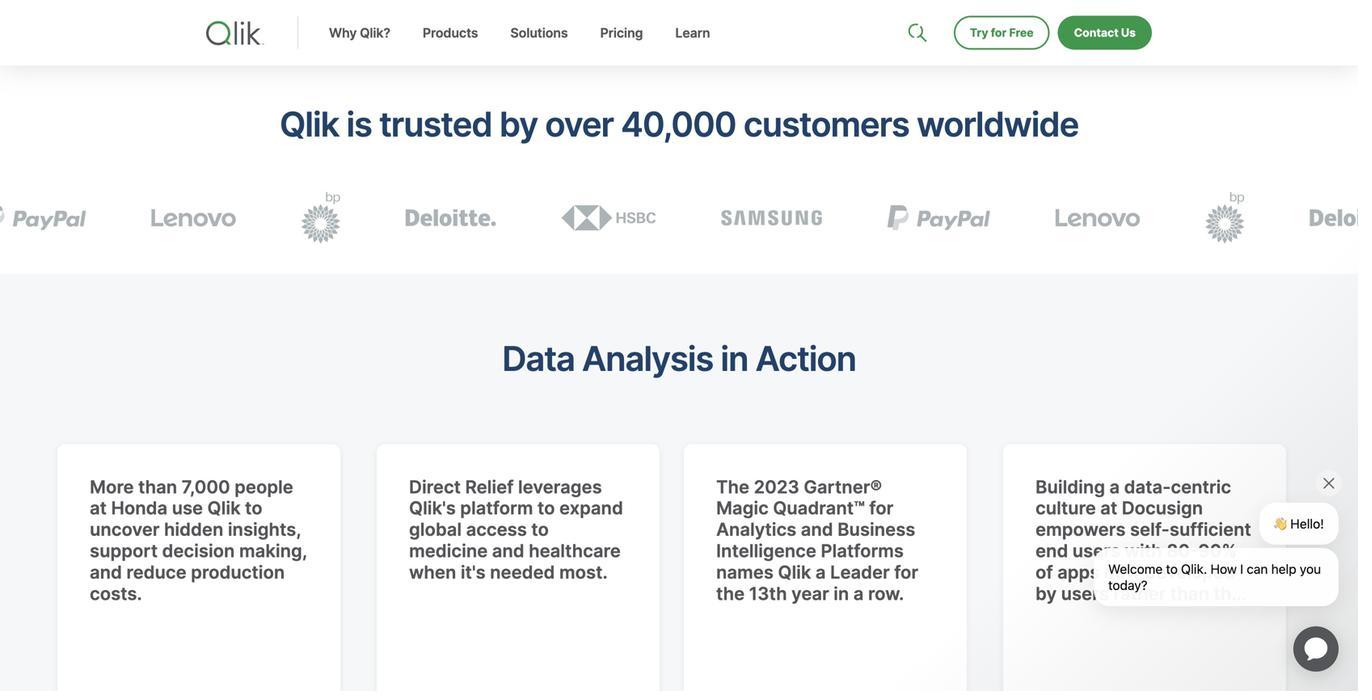 Task type: describe. For each thing, give the bounding box(es) containing it.
needed
[[490, 562, 555, 583]]

the 2023 gartner® magic quadrant™ for analytics and business intelligence platforms names qlik a leader for the 13th year in a row. button
[[684, 444, 967, 692]]

gartner®
[[804, 476, 883, 498]]

developed
[[1145, 562, 1236, 583]]

qlik's
[[409, 498, 456, 519]]

pricing
[[601, 25, 643, 41]]

13th
[[749, 583, 787, 605]]

than inside building a data-centric culture at docusign empowers self-sufficient end users with 80-90% of apps now developed by users rather than the bi team.
[[1171, 583, 1210, 605]]

trusted
[[379, 104, 492, 145]]

pricing button
[[584, 25, 659, 66]]

1 horizontal spatial a
[[854, 583, 864, 605]]

7,000
[[182, 476, 230, 498]]

building
[[1036, 476, 1106, 498]]

direct relief leverages qlik's platform to expand global access to medicine and healthcare when it's needed most. link
[[377, 444, 672, 692]]

leverages
[[518, 476, 602, 498]]

by inside building a data-centric culture at docusign empowers self-sufficient end users with 80-90% of apps now developed by users rather than the bi team.
[[1036, 583, 1057, 605]]

over
[[545, 104, 614, 145]]

hsbc logo image
[[558, 191, 653, 245]]

the inside the 2023 gartner® magic quadrant™ for analytics and business intelligence platforms names qlik a leader for the 13th year in a row.
[[717, 583, 745, 605]]

2 deloitte logo image from the left
[[1307, 191, 1359, 245]]

rather
[[1114, 583, 1167, 605]]

end
[[1036, 540, 1069, 562]]

names
[[717, 562, 774, 583]]

global
[[409, 519, 462, 541]]

making,
[[239, 540, 307, 562]]

qlik inside the more than 7,000 people at honda use qlik to uncover hidden insights, support decision making, and reduce production costs.
[[207, 498, 241, 519]]

contact
[[1075, 26, 1119, 40]]

now
[[1105, 562, 1141, 583]]

in inside the 2023 gartner® magic quadrant™ for analytics and business intelligence platforms names qlik a leader for the 13th year in a row.
[[834, 583, 850, 605]]

most.
[[560, 562, 608, 583]]

more than 7,000 people at honda use qlik to uncover hidden insights, support decision making, and reduce production costs.
[[90, 476, 312, 605]]

decision
[[162, 540, 235, 562]]

0 horizontal spatial a
[[816, 562, 826, 583]]

1 lenovo logo image from the left
[[148, 191, 233, 245]]

and inside direct relief leverages qlik's platform to expand global access to medicine and healthcare when it's needed most.
[[492, 540, 525, 562]]

analysis
[[582, 338, 713, 379]]

of
[[1036, 562, 1054, 583]]

row.
[[869, 583, 905, 605]]

the
[[717, 476, 750, 498]]

more than 7,000 people at honda use qlik to uncover hidden insights, support decision making, and reduce production costs. link
[[57, 444, 353, 692]]

platforms
[[821, 540, 904, 562]]

try for free
[[970, 26, 1034, 40]]

building a data-centric culture at docusign empowers self-sufficient end users with 80-90% of apps now developed by users rather than the bi team. button
[[1004, 444, 1287, 692]]

why qlik?
[[329, 25, 391, 41]]

action
[[756, 338, 856, 379]]

why
[[329, 25, 357, 41]]

direct
[[409, 476, 461, 498]]

try
[[970, 26, 989, 40]]

contact us
[[1075, 26, 1136, 40]]

sufficient
[[1170, 519, 1252, 541]]

when
[[409, 562, 456, 583]]

with
[[1125, 540, 1163, 562]]

us
[[1122, 26, 1136, 40]]

worldwide
[[917, 104, 1079, 145]]

use
[[172, 498, 203, 519]]

insights,
[[228, 519, 301, 541]]

analytics
[[717, 519, 797, 541]]

1 vertical spatial users
[[1062, 583, 1110, 605]]

than inside the more than 7,000 people at honda use qlik to uncover hidden insights, support decision making, and reduce production costs.
[[138, 476, 177, 498]]

culture
[[1036, 498, 1097, 519]]

is
[[346, 104, 372, 145]]

for inside 'link'
[[991, 26, 1007, 40]]

bi
[[1036, 604, 1053, 626]]

support
[[90, 540, 158, 562]]

docusign
[[1122, 498, 1204, 519]]

qlik image
[[206, 21, 264, 45]]

medicine
[[409, 540, 488, 562]]

costs.
[[90, 583, 142, 605]]

at inside building a data-centric culture at docusign empowers self-sufficient end users with 80-90% of apps now developed by users rather than the bi team.
[[1101, 498, 1118, 519]]

products button
[[407, 25, 495, 66]]

2 paypal logo image from the left
[[884, 191, 988, 245]]

data
[[502, 338, 575, 379]]

why qlik? button
[[313, 25, 407, 66]]

magic
[[717, 498, 769, 519]]

people
[[235, 476, 293, 498]]



Task type: locate. For each thing, give the bounding box(es) containing it.
1 paypal logo image from the left
[[0, 191, 83, 245]]

the 2023 gartner® magic quadrant™ for analytics and business intelligence platforms names qlik a leader for the 13th year in a row.
[[717, 476, 923, 605]]

than down 80-
[[1171, 583, 1210, 605]]

reduce
[[126, 562, 187, 583]]

0 horizontal spatial the
[[717, 583, 745, 605]]

0 horizontal spatial paypal logo image
[[0, 191, 83, 245]]

users
[[1073, 540, 1121, 562], [1062, 583, 1110, 605]]

application
[[1275, 607, 1359, 692]]

1 vertical spatial in
[[834, 583, 850, 605]]

and right 'it's'
[[492, 540, 525, 562]]

leader
[[831, 562, 890, 583]]

90%
[[1199, 540, 1237, 562]]

empowers
[[1036, 519, 1126, 541]]

users right end
[[1073, 540, 1121, 562]]

the down 90%
[[1214, 583, 1243, 605]]

2 lenovo logo image from the left
[[1052, 191, 1137, 245]]

0 horizontal spatial bp logo image
[[297, 191, 337, 245]]

0 horizontal spatial than
[[138, 476, 177, 498]]

in left action
[[721, 338, 748, 379]]

1 horizontal spatial in
[[834, 583, 850, 605]]

try for free link
[[954, 16, 1050, 50]]

than
[[138, 476, 177, 498], [1171, 583, 1210, 605]]

for right try
[[991, 26, 1007, 40]]

platform
[[460, 498, 533, 519]]

qlik
[[280, 104, 339, 145], [207, 498, 241, 519], [778, 562, 812, 583]]

to left expand
[[538, 498, 555, 519]]

lenovo logo image
[[148, 191, 233, 245], [1052, 191, 1137, 245]]

at left "honda" on the bottom
[[90, 498, 107, 519]]

hidden
[[164, 519, 224, 541]]

0 horizontal spatial by
[[500, 104, 538, 145]]

1 horizontal spatial bp logo image
[[1202, 191, 1242, 245]]

2 vertical spatial qlik
[[778, 562, 812, 583]]

and
[[801, 519, 834, 541], [492, 540, 525, 562], [90, 562, 122, 583]]

2 bp logo image from the left
[[1202, 191, 1242, 245]]

0 vertical spatial by
[[500, 104, 538, 145]]

building a data-centric culture at docusign empowers self-sufficient end users with 80-90% of apps now developed by users rather than the bi team. link
[[1004, 444, 1299, 692]]

apps
[[1058, 562, 1100, 583]]

1 horizontal spatial by
[[1036, 583, 1057, 605]]

0 horizontal spatial for
[[870, 498, 894, 519]]

at right "culture"
[[1101, 498, 1118, 519]]

1 horizontal spatial for
[[895, 562, 919, 583]]

for
[[991, 26, 1007, 40], [870, 498, 894, 519], [895, 562, 919, 583]]

1 horizontal spatial the
[[1214, 583, 1243, 605]]

2 horizontal spatial and
[[801, 519, 834, 541]]

at inside the more than 7,000 people at honda use qlik to uncover hidden insights, support decision making, and reduce production costs.
[[90, 498, 107, 519]]

1 horizontal spatial lenovo logo image
[[1052, 191, 1137, 245]]

for up 'platforms'
[[870, 498, 894, 519]]

team.
[[1057, 604, 1106, 626]]

the left 13th
[[717, 583, 745, 605]]

self-
[[1131, 519, 1170, 541]]

a
[[1110, 476, 1120, 498], [816, 562, 826, 583], [854, 583, 864, 605]]

intelligence
[[717, 540, 817, 562]]

business
[[838, 519, 916, 541]]

to up making, at the left bottom
[[245, 498, 263, 519]]

quadrant™
[[773, 498, 865, 519]]

a inside building a data-centric culture at docusign empowers self-sufficient end users with 80-90% of apps now developed by users rather than the bi team.
[[1110, 476, 1120, 498]]

1 at from the left
[[90, 498, 107, 519]]

building a data-centric culture at docusign empowers self-sufficient end users with 80-90% of apps now developed by users rather than the bi team.
[[1036, 476, 1256, 626]]

0 vertical spatial in
[[721, 338, 748, 379]]

than right more
[[138, 476, 177, 498]]

direct relief leverages qlik's platform to expand global access to medicine and healthcare when it's needed most.
[[409, 476, 628, 583]]

centric
[[1171, 476, 1232, 498]]

the inside building a data-centric culture at docusign empowers self-sufficient end users with 80-90% of apps now developed by users rather than the bi team.
[[1214, 583, 1243, 605]]

2 the from the left
[[1214, 583, 1243, 605]]

free
[[1010, 26, 1034, 40]]

data-
[[1125, 476, 1171, 498]]

qlik is trusted by over 40,000 customers worldwide
[[280, 104, 1079, 145]]

and inside the more than 7,000 people at honda use qlik to uncover hidden insights, support decision making, and reduce production costs.
[[90, 562, 122, 583]]

2023
[[754, 476, 800, 498]]

80-
[[1167, 540, 1199, 562]]

expand
[[560, 498, 623, 519]]

more than 7,000 people at honda use qlik to uncover hidden insights, support decision making, and reduce production costs. button
[[57, 444, 353, 692], [57, 444, 341, 692]]

at
[[90, 498, 107, 519], [1101, 498, 1118, 519]]

relief
[[465, 476, 514, 498]]

a left the data-
[[1110, 476, 1120, 498]]

samsung logo image
[[718, 191, 820, 245]]

learn button
[[659, 25, 727, 66]]

1 horizontal spatial and
[[492, 540, 525, 562]]

direct relief leverages qlik's platform to expand global access to medicine and healthcare when it's needed most. button
[[377, 444, 672, 692], [377, 444, 660, 692]]

customers
[[744, 104, 910, 145]]

0 horizontal spatial lenovo logo image
[[148, 191, 233, 245]]

1 deloitte logo image from the left
[[402, 191, 494, 245]]

more
[[90, 476, 134, 498]]

year
[[792, 583, 830, 605]]

0 horizontal spatial deloitte logo image
[[402, 191, 494, 245]]

2 at from the left
[[1101, 498, 1118, 519]]

1 vertical spatial by
[[1036, 583, 1057, 605]]

the
[[717, 583, 745, 605], [1214, 583, 1243, 605]]

1 the from the left
[[717, 583, 745, 605]]

and down uncover
[[90, 562, 122, 583]]

by left 'apps'
[[1036, 583, 1057, 605]]

40,000
[[621, 104, 736, 145]]

contact us link
[[1058, 16, 1153, 50]]

0 horizontal spatial in
[[721, 338, 748, 379]]

bp logo image
[[297, 191, 337, 245], [1202, 191, 1242, 245]]

uncover
[[90, 519, 160, 541]]

1 horizontal spatial paypal logo image
[[884, 191, 988, 245]]

login image
[[1101, 0, 1114, 13]]

in
[[721, 338, 748, 379], [834, 583, 850, 605]]

deloitte logo image
[[402, 191, 494, 245], [1307, 191, 1359, 245]]

healthcare
[[529, 540, 621, 562]]

solutions
[[511, 25, 568, 41]]

1 bp logo image from the left
[[297, 191, 337, 245]]

1 horizontal spatial qlik
[[280, 104, 339, 145]]

solutions button
[[495, 25, 584, 66]]

0 vertical spatial for
[[991, 26, 1007, 40]]

products
[[423, 25, 478, 41]]

2 horizontal spatial a
[[1110, 476, 1120, 498]]

production
[[191, 562, 285, 583]]

0 horizontal spatial and
[[90, 562, 122, 583]]

2 horizontal spatial qlik
[[778, 562, 812, 583]]

0 vertical spatial qlik
[[280, 104, 339, 145]]

data analysis in action
[[502, 338, 856, 379]]

and down gartner®
[[801, 519, 834, 541]]

1 horizontal spatial than
[[1171, 583, 1210, 605]]

0 vertical spatial users
[[1073, 540, 1121, 562]]

1 vertical spatial than
[[1171, 583, 1210, 605]]

2 vertical spatial for
[[895, 562, 919, 583]]

a left row. on the bottom of page
[[854, 583, 864, 605]]

a left leader
[[816, 562, 826, 583]]

0 horizontal spatial qlik
[[207, 498, 241, 519]]

qlik?
[[360, 25, 391, 41]]

to right access
[[532, 519, 549, 541]]

1 horizontal spatial at
[[1101, 498, 1118, 519]]

1 vertical spatial qlik
[[207, 498, 241, 519]]

access
[[466, 519, 527, 541]]

by left over
[[500, 104, 538, 145]]

learn
[[676, 25, 710, 41]]

and inside the 2023 gartner® magic quadrant™ for analytics and business intelligence platforms names qlik a leader for the 13th year in a row.
[[801, 519, 834, 541]]

1 horizontal spatial deloitte logo image
[[1307, 191, 1359, 245]]

to
[[245, 498, 263, 519], [538, 498, 555, 519], [532, 519, 549, 541]]

by
[[500, 104, 538, 145], [1036, 583, 1057, 605]]

in right year
[[834, 583, 850, 605]]

for right leader
[[895, 562, 919, 583]]

qlik inside the 2023 gartner® magic quadrant™ for analytics and business intelligence platforms names qlik a leader for the 13th year in a row.
[[778, 562, 812, 583]]

1 vertical spatial for
[[870, 498, 894, 519]]

the 2023 gartner® magic quadrant™ for analytics and business intelligence platforms names qlik a leader for the 13th year in a row. link
[[684, 444, 979, 692]]

to inside the more than 7,000 people at honda use qlik to uncover hidden insights, support decision making, and reduce production costs.
[[245, 498, 263, 519]]

it's
[[461, 562, 486, 583]]

users right of
[[1062, 583, 1110, 605]]

honda
[[111, 498, 168, 519]]

0 horizontal spatial at
[[90, 498, 107, 519]]

paypal logo image
[[0, 191, 83, 245], [884, 191, 988, 245]]

2 horizontal spatial for
[[991, 26, 1007, 40]]

0 vertical spatial than
[[138, 476, 177, 498]]



Task type: vqa. For each thing, say whether or not it's contained in the screenshot.
The 2023 Gartner® Magic Quadrant™ for Analytics and Business Intelligence Platforms names Qlik a Leader for the 13th year in a row. link
yes



